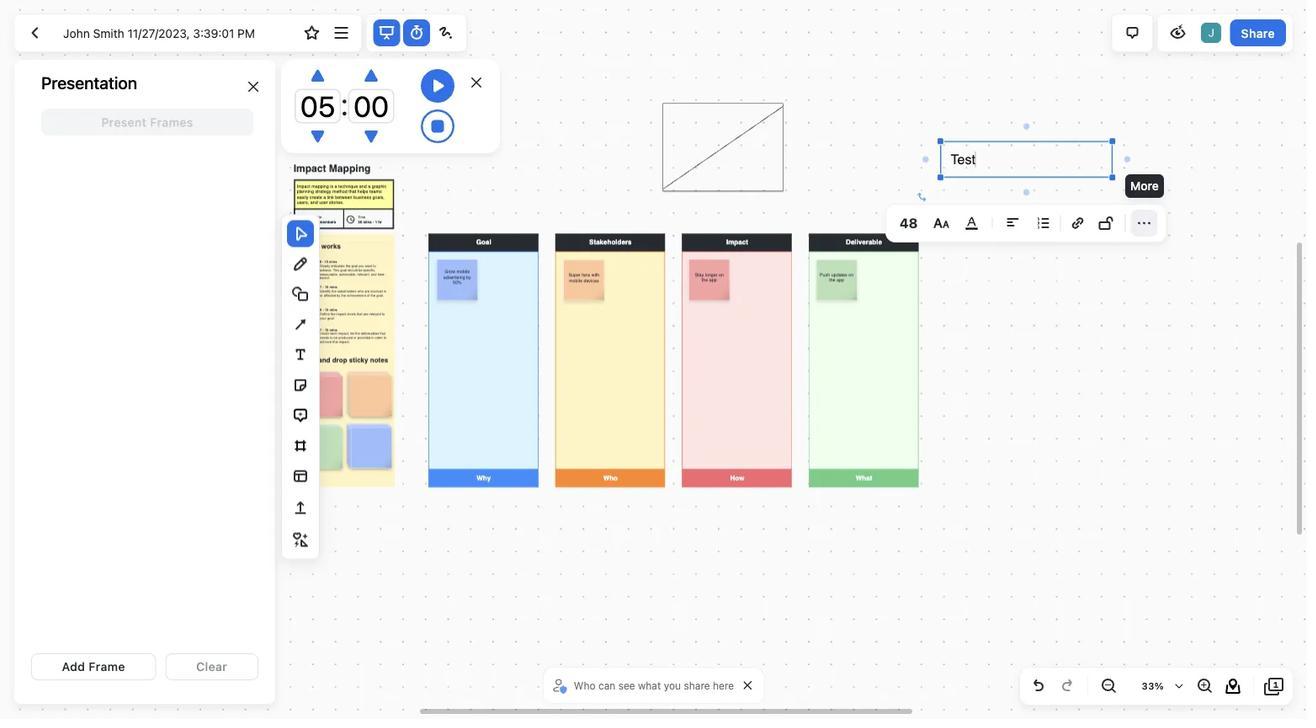 Task type: locate. For each thing, give the bounding box(es) containing it.
templates image
[[290, 466, 311, 486]]

dashboard image
[[24, 23, 45, 43]]

33 %
[[1142, 681, 1164, 692]]

stop image
[[421, 109, 455, 143]]

test
[[951, 151, 976, 167]]

star this whiteboard image
[[302, 23, 322, 43]]

list image
[[1033, 213, 1054, 233]]

Document name text field
[[51, 19, 296, 46]]

upload image
[[290, 498, 311, 518]]

start image
[[421, 69, 455, 103]]

timer image
[[406, 23, 427, 43]]

33
[[1142, 681, 1155, 692]]

text align image
[[1003, 213, 1023, 233]]

share
[[1242, 26, 1276, 40]]

you
[[664, 679, 681, 691]]

add frame
[[62, 660, 125, 674]]

minute, stepper number field
[[295, 89, 341, 123]]

who can see what you share here
[[574, 679, 734, 691]]

frame
[[89, 660, 125, 674]]

zoom in image
[[1195, 676, 1215, 696]]

lock image
[[1097, 213, 1117, 233]]

link image
[[1068, 213, 1088, 233]]

48
[[900, 215, 918, 231]]

48 button
[[893, 210, 925, 237]]

text color image
[[962, 213, 982, 233]]

format styles image
[[932, 212, 952, 234]]

what
[[638, 679, 661, 691]]

can
[[599, 679, 616, 691]]

increment seconds image
[[365, 68, 378, 83]]

all eyes on me image
[[1168, 23, 1189, 43]]

add
[[62, 660, 85, 674]]



Task type: vqa. For each thing, say whether or not it's contained in the screenshot.
add IMAGE corresponding to Whiteboards
no



Task type: describe. For each thing, give the bounding box(es) containing it.
share
[[684, 679, 710, 691]]

more options image
[[331, 23, 352, 43]]

more image
[[1134, 213, 1155, 233]]

:
[[341, 85, 348, 122]]

laser image
[[436, 23, 456, 43]]

increment minute image
[[311, 68, 325, 83]]

seconds, stepper number field
[[348, 89, 394, 123]]

mini map image
[[1223, 676, 1244, 696]]

share button
[[1231, 19, 1286, 46]]

present image
[[377, 23, 397, 43]]

add frame button
[[31, 653, 156, 680]]

comment panel image
[[1123, 23, 1143, 43]]

pages image
[[1265, 676, 1285, 696]]

see
[[619, 679, 635, 691]]

undo image
[[1029, 676, 1049, 696]]

more tools image
[[290, 530, 311, 550]]

lock element
[[1093, 210, 1120, 237]]

who
[[574, 679, 596, 691]]

who can see what you share here button
[[550, 673, 739, 698]]

here
[[713, 679, 734, 691]]

decrement minute image
[[311, 129, 325, 144]]

zoom out image
[[1099, 676, 1119, 696]]

%
[[1155, 681, 1164, 692]]

presentation
[[41, 73, 137, 93]]



